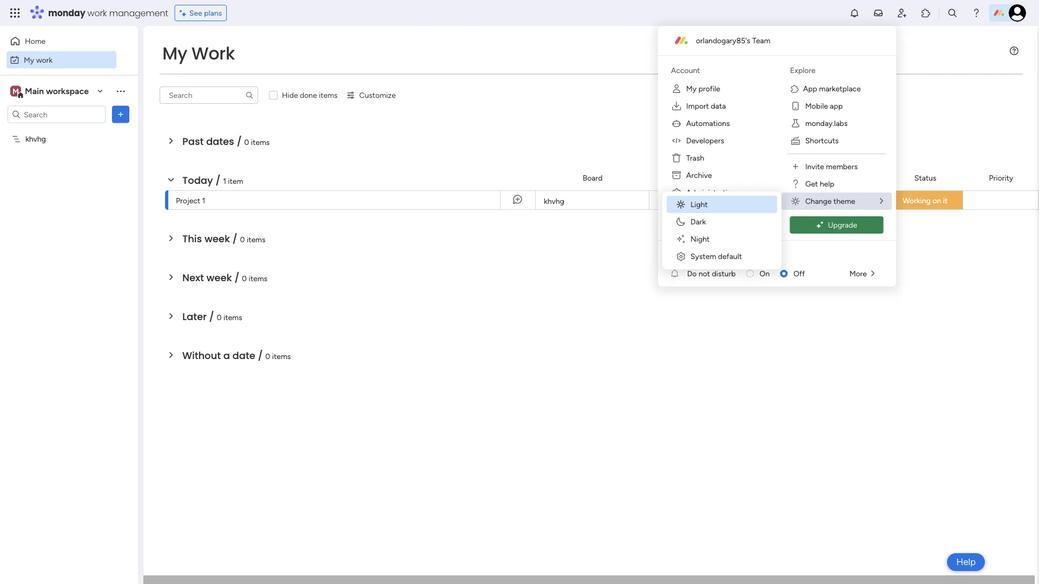 Task type: describe. For each thing, give the bounding box(es) containing it.
search everything image
[[948, 8, 958, 18]]

main workspace
[[25, 86, 89, 96]]

Filter dashboard by text search field
[[160, 87, 258, 104]]

menu image
[[1010, 47, 1019, 55]]

team
[[753, 36, 771, 45]]

change theme
[[806, 197, 856, 206]]

app
[[804, 84, 818, 93]]

gary orlando image
[[1009, 4, 1027, 22]]

change
[[806, 197, 832, 206]]

nov 15, 09:00 am
[[830, 195, 887, 204]]

notifications image
[[850, 8, 860, 18]]

this month
[[671, 197, 706, 206]]

month
[[685, 197, 706, 206]]

work for my
[[36, 55, 53, 64]]

khvhg inside list box
[[25, 135, 46, 144]]

data
[[711, 102, 726, 111]]

1 horizontal spatial khvhg
[[544, 197, 565, 206]]

board
[[583, 174, 603, 183]]

trash image
[[671, 153, 682, 164]]

main
[[25, 86, 44, 96]]

work for monday
[[87, 7, 107, 19]]

0 for next week /
[[242, 274, 247, 283]]

options image
[[115, 109, 126, 120]]

import data
[[687, 102, 726, 111]]

without a date / 0 items
[[182, 349, 291, 363]]

light image
[[676, 199, 687, 210]]

log out
[[687, 223, 713, 232]]

items right done
[[319, 91, 338, 100]]

working for working status
[[671, 251, 700, 260]]

work
[[192, 41, 235, 66]]

this for month
[[671, 197, 684, 206]]

archive image
[[671, 170, 682, 181]]

account
[[671, 66, 700, 75]]

profile
[[699, 84, 721, 93]]

invite members
[[806, 162, 858, 171]]

more link
[[841, 265, 884, 283]]

working on it
[[903, 196, 948, 206]]

Search in workspace field
[[23, 108, 90, 121]]

group
[[688, 174, 709, 183]]

my profile
[[687, 84, 721, 93]]

items inside past dates / 0 items
[[251, 138, 270, 147]]

customize button
[[342, 87, 400, 104]]

workspace options image
[[115, 86, 126, 97]]

status
[[915, 174, 937, 183]]

status
[[701, 251, 722, 260]]

/ right the date
[[258, 349, 263, 363]]

on
[[933, 196, 942, 206]]

item
[[228, 177, 243, 186]]

mobile
[[806, 102, 829, 111]]

see
[[189, 8, 202, 18]]

0 for this week /
[[240, 235, 245, 244]]

get help image
[[791, 179, 801, 190]]

my work button
[[6, 51, 116, 69]]

home button
[[6, 32, 116, 50]]

invite
[[806, 162, 825, 171]]

my for my profile
[[687, 84, 697, 93]]

items inside next week / 0 items
[[249, 274, 268, 283]]

orlandogary85's team
[[696, 36, 771, 45]]

0 inside without a date / 0 items
[[266, 352, 270, 361]]

monday
[[48, 7, 85, 19]]

monday.labs
[[806, 119, 848, 128]]

marketplace
[[820, 84, 861, 93]]

night image
[[676, 234, 687, 245]]

workspace image
[[10, 85, 21, 97]]

import data image
[[671, 101, 682, 112]]

/ up next week / 0 items on the top left
[[233, 232, 238, 246]]

my for my work
[[162, 41, 187, 66]]

next week / 0 items
[[182, 271, 268, 285]]

do
[[688, 269, 697, 279]]

today / 1 item
[[182, 174, 243, 187]]

help image
[[971, 8, 982, 18]]

help
[[957, 557, 976, 568]]

night
[[691, 235, 710, 244]]

developers
[[687, 136, 725, 145]]

monday.labs image
[[791, 118, 801, 129]]

upgrade button
[[790, 217, 884, 234]]

khvhg link
[[543, 191, 643, 211]]

select product image
[[10, 8, 21, 18]]

it
[[944, 196, 948, 206]]

project
[[176, 196, 200, 205]]

orlandogary85's
[[696, 36, 751, 45]]

/ down this week / 0 items
[[235, 271, 240, 285]]

my work
[[24, 55, 53, 64]]

hide
[[282, 91, 298, 100]]

system default image
[[676, 251, 687, 262]]

developers image
[[671, 135, 682, 146]]

help button
[[948, 554, 986, 572]]

dates
[[206, 135, 234, 148]]

automations image
[[671, 118, 682, 129]]

trash
[[687, 154, 705, 163]]

more
[[850, 269, 868, 279]]

help
[[820, 180, 835, 189]]

import data link
[[663, 97, 773, 115]]

mobile app
[[806, 102, 843, 111]]

0 inside later / 0 items
[[217, 313, 222, 322]]

past dates / 0 items
[[182, 135, 270, 148]]

upgrade stars new image
[[817, 221, 824, 229]]

0 horizontal spatial 1
[[202, 196, 205, 205]]

invite members image
[[897, 8, 908, 18]]

priority
[[990, 174, 1014, 183]]

administration link
[[663, 184, 773, 201]]

done
[[300, 91, 317, 100]]

see plans button
[[175, 5, 227, 21]]

people
[[768, 174, 791, 183]]

shortcuts image
[[791, 135, 801, 146]]

my profile link
[[663, 80, 773, 97]]



Task type: vqa. For each thing, say whether or not it's contained in the screenshot.
'Choose the boards, columns and people you'd like to see' on the top of page
no



Task type: locate. For each thing, give the bounding box(es) containing it.
out
[[701, 223, 713, 232]]

this for week
[[182, 232, 202, 246]]

mobile app image
[[791, 101, 801, 112]]

/ right 'dates'
[[237, 135, 242, 148]]

automations
[[687, 119, 730, 128]]

items right later
[[224, 313, 242, 322]]

1 vertical spatial work
[[36, 55, 53, 64]]

working down night icon on the right
[[671, 251, 700, 260]]

see plans
[[189, 8, 222, 18]]

khvhg list box
[[0, 128, 138, 295]]

0 horizontal spatial list arrow image
[[872, 270, 875, 278]]

change theme image
[[791, 196, 801, 207]]

1
[[223, 177, 226, 186], [202, 196, 205, 205]]

/ right later
[[209, 310, 214, 324]]

1 horizontal spatial list arrow image
[[881, 197, 884, 205]]

/ left item
[[216, 174, 221, 187]]

1 vertical spatial list arrow image
[[872, 270, 875, 278]]

0 right the date
[[266, 352, 270, 361]]

on
[[760, 269, 770, 279]]

0 horizontal spatial working
[[671, 251, 700, 260]]

archive link
[[663, 167, 773, 184]]

dark image
[[676, 217, 687, 227]]

0 horizontal spatial work
[[36, 55, 53, 64]]

shortcuts
[[806, 136, 839, 145]]

a
[[223, 349, 230, 363]]

administration image
[[671, 187, 682, 198]]

my right my profile image
[[687, 84, 697, 93]]

this
[[671, 197, 684, 206], [182, 232, 202, 246]]

items up next week / 0 items on the top left
[[247, 235, 266, 244]]

default
[[718, 252, 742, 261]]

0 vertical spatial week
[[205, 232, 230, 246]]

off
[[794, 269, 805, 279]]

0 horizontal spatial my
[[24, 55, 34, 64]]

apps image
[[921, 8, 932, 18]]

1 vertical spatial week
[[207, 271, 232, 285]]

2 horizontal spatial my
[[687, 84, 697, 93]]

get
[[806, 180, 819, 189]]

my inside my work button
[[24, 55, 34, 64]]

week
[[205, 232, 230, 246], [207, 271, 232, 285]]

0 vertical spatial list arrow image
[[881, 197, 884, 205]]

am
[[876, 195, 887, 204]]

list arrow image right more
[[872, 270, 875, 278]]

v2 surfce notifications image
[[671, 268, 688, 280]]

my profile image
[[671, 83, 682, 94]]

hide done items
[[282, 91, 338, 100]]

items down this week / 0 items
[[249, 274, 268, 283]]

0 vertical spatial 1
[[223, 177, 226, 186]]

dark
[[691, 217, 706, 227]]

today
[[182, 174, 213, 187]]

app marketplace
[[804, 84, 861, 93]]

items right the date
[[272, 352, 291, 361]]

khvhg
[[25, 135, 46, 144], [544, 197, 565, 206]]

option
[[0, 129, 138, 132]]

workspace
[[46, 86, 89, 96]]

items inside later / 0 items
[[224, 313, 242, 322]]

this left month
[[671, 197, 684, 206]]

working left on at the right top
[[903, 196, 931, 206]]

items inside this week / 0 items
[[247, 235, 266, 244]]

1 horizontal spatial 1
[[223, 177, 226, 186]]

my down home
[[24, 55, 34, 64]]

0 inside past dates / 0 items
[[244, 138, 249, 147]]

work down home
[[36, 55, 53, 64]]

0 horizontal spatial this
[[182, 232, 202, 246]]

0 horizontal spatial khvhg
[[25, 135, 46, 144]]

upgrade
[[828, 221, 858, 230]]

work right monday
[[87, 7, 107, 19]]

customize
[[359, 91, 396, 100]]

0 inside next week / 0 items
[[242, 274, 247, 283]]

inbox image
[[873, 8, 884, 18]]

0
[[244, 138, 249, 147], [240, 235, 245, 244], [242, 274, 247, 283], [217, 313, 222, 322], [266, 352, 270, 361]]

items right 'dates'
[[251, 138, 270, 147]]

0 vertical spatial working
[[903, 196, 931, 206]]

0 right 'dates'
[[244, 138, 249, 147]]

nov
[[830, 195, 843, 204]]

plans
[[204, 8, 222, 18]]

light
[[691, 200, 708, 209]]

1 left item
[[223, 177, 226, 186]]

1 vertical spatial 1
[[202, 196, 205, 205]]

past
[[182, 135, 204, 148]]

None search field
[[160, 87, 258, 104]]

week for next
[[207, 271, 232, 285]]

this week / 0 items
[[182, 232, 266, 246]]

disturb
[[712, 269, 736, 279]]

week up next week / 0 items on the top left
[[205, 232, 230, 246]]

items
[[319, 91, 338, 100], [251, 138, 270, 147], [247, 235, 266, 244], [249, 274, 268, 283], [224, 313, 242, 322], [272, 352, 291, 361]]

v2 overdue deadline image
[[816, 195, 825, 206]]

0 vertical spatial khvhg
[[25, 135, 46, 144]]

0 for past dates /
[[244, 138, 249, 147]]

system default
[[691, 252, 742, 261]]

0 vertical spatial this
[[671, 197, 684, 206]]

theme
[[834, 197, 856, 206]]

my left work
[[162, 41, 187, 66]]

import
[[687, 102, 709, 111]]

my
[[162, 41, 187, 66], [24, 55, 34, 64], [687, 84, 697, 93]]

next
[[182, 271, 204, 285]]

without
[[182, 349, 221, 363]]

working for working on it
[[903, 196, 931, 206]]

app
[[830, 102, 843, 111]]

15,
[[845, 195, 854, 204]]

0 down this week / 0 items
[[242, 274, 247, 283]]

week right the next at the top of the page
[[207, 271, 232, 285]]

1 right project
[[202, 196, 205, 205]]

explore
[[791, 66, 816, 75]]

management
[[109, 7, 168, 19]]

archive
[[687, 171, 712, 180]]

teams
[[687, 206, 708, 215]]

system
[[691, 252, 717, 261]]

teams image
[[671, 205, 682, 216]]

0 up next week / 0 items on the top left
[[240, 235, 245, 244]]

1 horizontal spatial my
[[162, 41, 187, 66]]

my inside my profile link
[[687, 84, 697, 93]]

get help
[[806, 180, 835, 189]]

teams link
[[663, 201, 773, 219]]

members
[[827, 162, 858, 171]]

m
[[12, 87, 19, 96]]

later
[[182, 310, 207, 324]]

invite members image
[[791, 161, 801, 172]]

my work
[[162, 41, 235, 66]]

work inside button
[[36, 55, 53, 64]]

1 vertical spatial this
[[182, 232, 202, 246]]

workspace selection element
[[10, 85, 90, 99]]

home
[[25, 37, 46, 46]]

my for my work
[[24, 55, 34, 64]]

1 horizontal spatial working
[[903, 196, 931, 206]]

not
[[699, 269, 711, 279]]

week for this
[[205, 232, 230, 246]]

1 vertical spatial working
[[671, 251, 700, 260]]

this down project 1 at the left top of page
[[182, 232, 202, 246]]

1 inside today / 1 item
[[223, 177, 226, 186]]

later / 0 items
[[182, 310, 242, 324]]

0 vertical spatial work
[[87, 7, 107, 19]]

list arrow image inside more link
[[872, 270, 875, 278]]

items inside without a date / 0 items
[[272, 352, 291, 361]]

project 1
[[176, 196, 205, 205]]

1 horizontal spatial work
[[87, 7, 107, 19]]

working status
[[671, 251, 722, 260]]

monday work management
[[48, 7, 168, 19]]

list arrow image
[[881, 197, 884, 205], [872, 270, 875, 278]]

do not disturb
[[688, 269, 736, 279]]

list arrow image right 09:00
[[881, 197, 884, 205]]

1 horizontal spatial this
[[671, 197, 684, 206]]

search image
[[245, 91, 254, 100]]

1 vertical spatial khvhg
[[544, 197, 565, 206]]

0 inside this week / 0 items
[[240, 235, 245, 244]]

date
[[233, 349, 255, 363]]

work
[[87, 7, 107, 19], [36, 55, 53, 64]]

log out image
[[671, 222, 682, 233]]

0 right later
[[217, 313, 222, 322]]



